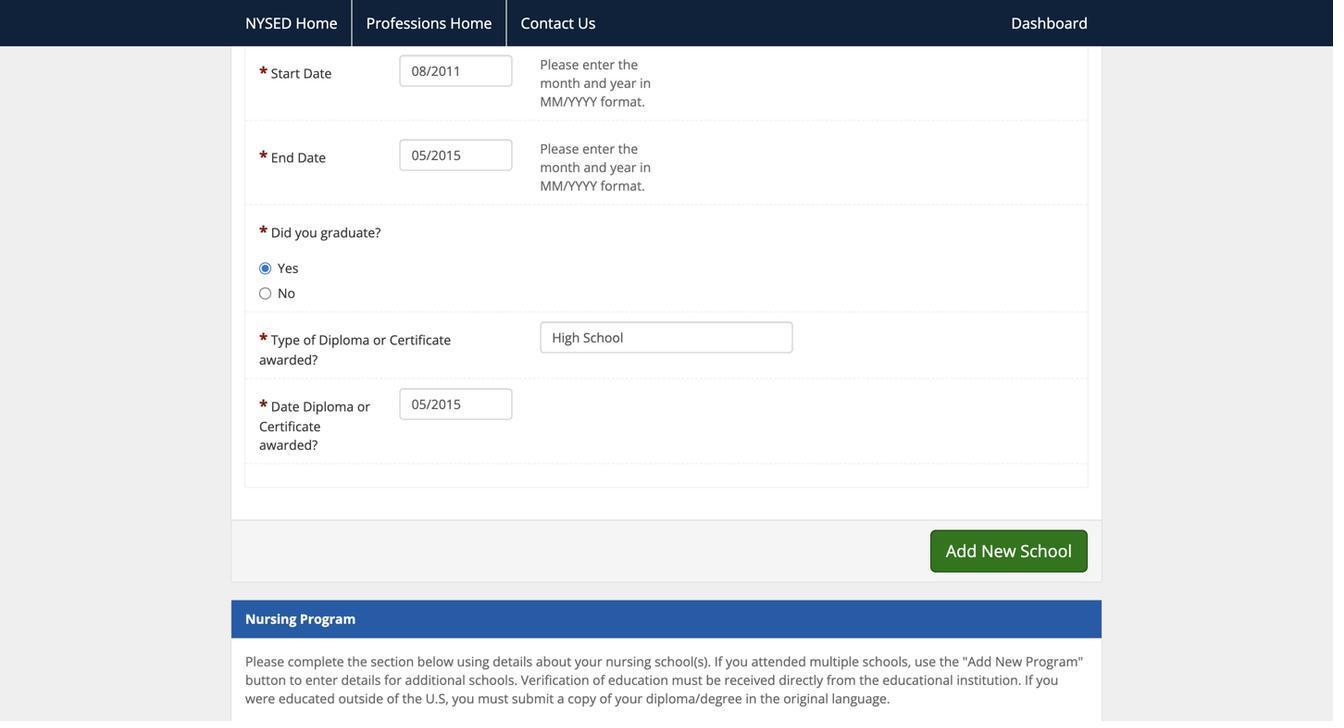 Task type: locate. For each thing, give the bounding box(es) containing it.
0 horizontal spatial or
[[357, 398, 370, 416]]

* date diploma or certificate awarded?
[[259, 395, 370, 454]]

date right start
[[303, 65, 332, 82]]

1 vertical spatial mm/yyyy
[[540, 177, 597, 195]]

date inside "* end date"
[[298, 149, 326, 166]]

details up outside
[[341, 672, 381, 689]]

2 * from the top
[[259, 62, 268, 83]]

your right about
[[575, 653, 603, 671]]

original
[[784, 690, 829, 708]]

enter
[[583, 56, 615, 73], [583, 140, 615, 158], [305, 672, 338, 689]]

0 vertical spatial year
[[610, 74, 637, 92]]

* number of years attended
[[259, 2, 431, 23]]

0 vertical spatial diploma
[[319, 331, 370, 349]]

attended
[[376, 4, 431, 22], [752, 653, 807, 671]]

diploma
[[319, 331, 370, 349], [303, 398, 354, 416]]

education
[[608, 672, 669, 689]]

1 horizontal spatial or
[[373, 331, 386, 349]]

1 format. from the top
[[601, 93, 645, 110]]

2 vertical spatial in
[[746, 690, 757, 708]]

details
[[493, 653, 533, 671], [341, 672, 381, 689]]

1 horizontal spatial certificate
[[390, 331, 451, 349]]

your down education
[[615, 690, 643, 708]]

a
[[557, 690, 565, 708]]

0 vertical spatial mm/yyyy
[[540, 93, 597, 110]]

2 vertical spatial date
[[271, 398, 300, 416]]

format. for * start date
[[601, 93, 645, 110]]

1 horizontal spatial attended
[[752, 653, 807, 671]]

add
[[946, 540, 977, 563]]

details up schools. verification
[[493, 653, 533, 671]]

None text field
[[540, 0, 653, 27], [400, 55, 512, 87], [540, 322, 793, 353], [540, 0, 653, 27], [400, 55, 512, 87], [540, 322, 793, 353]]

nysed
[[245, 13, 292, 33]]

4 * from the top
[[259, 221, 268, 242]]

2 year from the top
[[610, 159, 637, 176]]

program"
[[1026, 653, 1084, 671]]

1 vertical spatial year
[[610, 159, 637, 176]]

0 horizontal spatial details
[[341, 672, 381, 689]]

if down program"
[[1025, 672, 1033, 689]]

certificate inside * date diploma or certificate awarded?
[[259, 418, 321, 435]]

2 month from the top
[[540, 159, 581, 176]]

date right end
[[298, 149, 326, 166]]

if
[[715, 653, 723, 671], [1025, 672, 1033, 689]]

please for * start date
[[540, 56, 579, 73]]

2 vertical spatial enter
[[305, 672, 338, 689]]

0 vertical spatial your
[[575, 653, 603, 671]]

to
[[290, 672, 302, 689]]

None text field
[[400, 140, 512, 171], [400, 389, 512, 420], [400, 140, 512, 171], [400, 389, 512, 420]]

0 vertical spatial certificate
[[390, 331, 451, 349]]

2 awarded? from the top
[[259, 436, 318, 454]]

1 vertical spatial format.
[[601, 177, 645, 195]]

0 vertical spatial date
[[303, 65, 332, 82]]

language.
[[832, 690, 891, 708]]

directly
[[779, 672, 824, 689]]

contact us link
[[506, 0, 610, 46]]

* for * end date
[[259, 146, 268, 167]]

0 vertical spatial format.
[[601, 93, 645, 110]]

home right professions
[[450, 13, 492, 33]]

home
[[296, 13, 338, 33], [450, 13, 492, 33]]

new up institution.
[[996, 653, 1023, 671]]

format.
[[601, 93, 645, 110], [601, 177, 645, 195]]

* for * date diploma or certificate awarded?
[[259, 395, 268, 416]]

1 vertical spatial certificate
[[259, 418, 321, 435]]

1 vertical spatial date
[[298, 149, 326, 166]]

2 mm/yyyy from the top
[[540, 177, 597, 195]]

enter inside please complete the section below using details about your nursing school(s). if you attended multiple schools, use the "add new program" button to enter details for additional schools. verification of education must be received directly from the educational institution. if you were educated outside of the u.s, you must submit a copy of your diploma/degree in the original language.
[[305, 672, 338, 689]]

nysed home link
[[232, 0, 352, 46]]

using
[[457, 653, 490, 671]]

0 vertical spatial please
[[540, 56, 579, 73]]

end
[[271, 149, 294, 166]]

new right add on the bottom right of page
[[982, 540, 1017, 563]]

in for * end date
[[640, 159, 651, 176]]

multiple
[[810, 653, 860, 671]]

1 year from the top
[[610, 74, 637, 92]]

format. for * end date
[[601, 177, 645, 195]]

1 awarded? from the top
[[259, 351, 318, 369]]

0 vertical spatial must
[[672, 672, 703, 689]]

5 * from the top
[[259, 328, 268, 350]]

your
[[575, 653, 603, 671], [615, 690, 643, 708]]

section
[[371, 653, 414, 671]]

of
[[325, 4, 337, 22], [303, 331, 316, 349], [593, 672, 605, 689], [387, 690, 399, 708], [600, 690, 612, 708]]

0 vertical spatial enter
[[583, 56, 615, 73]]

contact
[[521, 13, 574, 33]]

attended right years
[[376, 4, 431, 22]]

3 * from the top
[[259, 146, 268, 167]]

yes
[[278, 259, 299, 277]]

if up be
[[715, 653, 723, 671]]

diploma down '* type of diploma or certificate awarded?'
[[303, 398, 354, 416]]

* for * did you graduate?
[[259, 221, 268, 242]]

and
[[584, 74, 607, 92], [584, 159, 607, 176]]

certificate
[[390, 331, 451, 349], [259, 418, 321, 435]]

1 mm/yyyy from the top
[[540, 93, 597, 110]]

date for * end date
[[298, 149, 326, 166]]

of right type on the left of page
[[303, 331, 316, 349]]

1 vertical spatial or
[[357, 398, 370, 416]]

number
[[271, 4, 321, 22]]

in
[[640, 74, 651, 92], [640, 159, 651, 176], [746, 690, 757, 708]]

No radio
[[259, 288, 271, 300]]

0 horizontal spatial home
[[296, 13, 338, 33]]

1 vertical spatial please
[[540, 140, 579, 158]]

you
[[295, 224, 317, 241], [726, 653, 748, 671], [1037, 672, 1059, 689], [452, 690, 475, 708]]

and for * start date
[[584, 74, 607, 92]]

0 horizontal spatial certificate
[[259, 418, 321, 435]]

1 vertical spatial enter
[[583, 140, 615, 158]]

institution.
[[957, 672, 1022, 689]]

must down school(s).
[[672, 672, 703, 689]]

1 vertical spatial and
[[584, 159, 607, 176]]

0 vertical spatial and
[[584, 74, 607, 92]]

2 and from the top
[[584, 159, 607, 176]]

diploma right type on the left of page
[[319, 331, 370, 349]]

2 vertical spatial please
[[245, 653, 284, 671]]

home inside professions home link
[[450, 13, 492, 33]]

home for professions home
[[450, 13, 492, 33]]

must
[[672, 672, 703, 689], [478, 690, 509, 708]]

1 please enter the month and year in mm/yyyy format. from the top
[[540, 56, 651, 110]]

* start date
[[259, 62, 332, 83]]

of inside * number of years attended
[[325, 4, 337, 22]]

please complete the section below using details about your nursing school(s). if you attended multiple schools, use the "add new program" button to enter details for additional schools. verification of education must be received directly from the educational institution. if you were educated outside of the u.s, you must submit a copy of your diploma/degree in the original language.
[[245, 653, 1084, 708]]

1 vertical spatial please enter the month and year in mm/yyyy format.
[[540, 140, 651, 195]]

copy
[[568, 690, 596, 708]]

0 horizontal spatial if
[[715, 653, 723, 671]]

or
[[373, 331, 386, 349], [357, 398, 370, 416]]

* inside '* type of diploma or certificate awarded?'
[[259, 328, 268, 350]]

must left submit
[[478, 690, 509, 708]]

please enter the month and year in mm/yyyy format. for * start date
[[540, 56, 651, 110]]

home inside nysed home 'link'
[[296, 13, 338, 33]]

1 horizontal spatial must
[[672, 672, 703, 689]]

1 vertical spatial awarded?
[[259, 436, 318, 454]]

date
[[303, 65, 332, 82], [298, 149, 326, 166], [271, 398, 300, 416]]

in inside please complete the section below using details about your nursing school(s). if you attended multiple schools, use the "add new program" button to enter details for additional schools. verification of education must be received directly from the educational institution. if you were educated outside of the u.s, you must submit a copy of your diploma/degree in the original language.
[[746, 690, 757, 708]]

no
[[278, 284, 295, 302]]

*
[[259, 2, 268, 23], [259, 62, 268, 83], [259, 146, 268, 167], [259, 221, 268, 242], [259, 328, 268, 350], [259, 395, 268, 416]]

month
[[540, 74, 581, 92], [540, 159, 581, 176]]

of left years
[[325, 4, 337, 22]]

please enter the month and year in mm/yyyy format.
[[540, 56, 651, 110], [540, 140, 651, 195]]

0 vertical spatial please enter the month and year in mm/yyyy format.
[[540, 56, 651, 110]]

0 horizontal spatial attended
[[376, 4, 431, 22]]

of inside '* type of diploma or certificate awarded?'
[[303, 331, 316, 349]]

0 vertical spatial in
[[640, 74, 651, 92]]

date down type on the left of page
[[271, 398, 300, 416]]

received
[[725, 672, 776, 689]]

1 home from the left
[[296, 13, 338, 33]]

* inside * date diploma or certificate awarded?
[[259, 395, 268, 416]]

for
[[384, 672, 402, 689]]

1 vertical spatial diploma
[[303, 398, 354, 416]]

new
[[982, 540, 1017, 563], [996, 653, 1023, 671]]

you right the did
[[295, 224, 317, 241]]

0 vertical spatial or
[[373, 331, 386, 349]]

6 * from the top
[[259, 395, 268, 416]]

1 vertical spatial in
[[640, 159, 651, 176]]

the
[[618, 56, 638, 73], [618, 140, 638, 158], [348, 653, 367, 671], [940, 653, 960, 671], [860, 672, 880, 689], [402, 690, 422, 708], [761, 690, 780, 708]]

in for * start date
[[640, 74, 651, 92]]

awarded?
[[259, 351, 318, 369], [259, 436, 318, 454]]

1 vertical spatial details
[[341, 672, 381, 689]]

dashboard link
[[998, 0, 1102, 46]]

0 vertical spatial attended
[[376, 4, 431, 22]]

1 vertical spatial your
[[615, 690, 643, 708]]

1 vertical spatial attended
[[752, 653, 807, 671]]

add new school
[[946, 540, 1073, 563]]

enter for * start date
[[583, 56, 615, 73]]

1 * from the top
[[259, 2, 268, 23]]

u.s,
[[426, 690, 449, 708]]

years
[[340, 4, 373, 22]]

additional
[[405, 672, 466, 689]]

0 vertical spatial month
[[540, 74, 581, 92]]

* end date
[[259, 146, 326, 167]]

mm/yyyy
[[540, 93, 597, 110], [540, 177, 597, 195]]

mm/yyyy for * start date
[[540, 93, 597, 110]]

1 vertical spatial month
[[540, 159, 581, 176]]

1 vertical spatial new
[[996, 653, 1023, 671]]

1 horizontal spatial home
[[450, 13, 492, 33]]

1 vertical spatial must
[[478, 690, 509, 708]]

year
[[610, 74, 637, 92], [610, 159, 637, 176]]

1 horizontal spatial if
[[1025, 672, 1033, 689]]

professions home link
[[352, 0, 506, 46]]

educated
[[279, 690, 335, 708]]

1 horizontal spatial details
[[493, 653, 533, 671]]

graduate?
[[321, 224, 381, 241]]

attended up directly
[[752, 653, 807, 671]]

2 please enter the month and year in mm/yyyy format. from the top
[[540, 140, 651, 195]]

0 vertical spatial awarded?
[[259, 351, 318, 369]]

2 format. from the top
[[601, 177, 645, 195]]

you inside * did you graduate?
[[295, 224, 317, 241]]

date inside * date diploma or certificate awarded?
[[271, 398, 300, 416]]

please
[[540, 56, 579, 73], [540, 140, 579, 158], [245, 653, 284, 671]]

2 home from the left
[[450, 13, 492, 33]]

school(s).
[[655, 653, 711, 671]]

date inside * start date
[[303, 65, 332, 82]]

home left years
[[296, 13, 338, 33]]

1 and from the top
[[584, 74, 607, 92]]

of down for
[[387, 690, 399, 708]]

1 month from the top
[[540, 74, 581, 92]]

* did you graduate?
[[259, 221, 381, 242]]

awarded? inside '* type of diploma or certificate awarded?'
[[259, 351, 318, 369]]

* for * number of years attended
[[259, 2, 268, 23]]



Task type: describe. For each thing, give the bounding box(es) containing it.
of right copy
[[600, 690, 612, 708]]

certificate inside '* type of diploma or certificate awarded?'
[[390, 331, 451, 349]]

new inside please complete the section below using details about your nursing school(s). if you attended multiple schools, use the "add new program" button to enter details for additional schools. verification of education must be received directly from the educational institution. if you were educated outside of the u.s, you must submit a copy of your diploma/degree in the original language.
[[996, 653, 1023, 671]]

nursing program
[[245, 610, 356, 628]]

outside
[[339, 690, 384, 708]]

educational
[[883, 672, 954, 689]]

start
[[271, 65, 300, 82]]

please enter the month and year in mm/yyyy format. for * end date
[[540, 140, 651, 195]]

or inside * date diploma or certificate awarded?
[[357, 398, 370, 416]]

submit
[[512, 690, 554, 708]]

0 vertical spatial if
[[715, 653, 723, 671]]

professions
[[366, 13, 447, 33]]

enter for * end date
[[583, 140, 615, 158]]

contact us
[[521, 13, 596, 33]]

"add
[[963, 653, 992, 671]]

year for * end date
[[610, 159, 637, 176]]

nursing
[[245, 610, 297, 628]]

dashboard
[[1012, 13, 1088, 33]]

program
[[300, 610, 356, 628]]

* for * start date
[[259, 62, 268, 83]]

below
[[418, 653, 454, 671]]

or inside '* type of diploma or certificate awarded?'
[[373, 331, 386, 349]]

Yes radio
[[259, 263, 271, 275]]

add new school link
[[931, 530, 1088, 573]]

1 horizontal spatial your
[[615, 690, 643, 708]]

us
[[578, 13, 596, 33]]

schools. verification
[[469, 672, 590, 689]]

* for * type of diploma or certificate awarded?
[[259, 328, 268, 350]]

mm/yyyy for * end date
[[540, 177, 597, 195]]

attended inside please complete the section below using details about your nursing school(s). if you attended multiple schools, use the "add new program" button to enter details for additional schools. verification of education must be received directly from the educational institution. if you were educated outside of the u.s, you must submit a copy of your diploma/degree in the original language.
[[752, 653, 807, 671]]

month for * start date
[[540, 74, 581, 92]]

were
[[245, 690, 275, 708]]

professions home
[[366, 13, 492, 33]]

about
[[536, 653, 572, 671]]

awarded? inside * date diploma or certificate awarded?
[[259, 436, 318, 454]]

nursing
[[606, 653, 652, 671]]

of up copy
[[593, 672, 605, 689]]

1 vertical spatial if
[[1025, 672, 1033, 689]]

0 horizontal spatial must
[[478, 690, 509, 708]]

nysed home
[[245, 13, 338, 33]]

0 vertical spatial new
[[982, 540, 1017, 563]]

button
[[245, 672, 286, 689]]

date for * start date
[[303, 65, 332, 82]]

year for * start date
[[610, 74, 637, 92]]

home for nysed home
[[296, 13, 338, 33]]

please for * end date
[[540, 140, 579, 158]]

attended inside * number of years attended
[[376, 4, 431, 22]]

type
[[271, 331, 300, 349]]

did
[[271, 224, 292, 241]]

diploma/degree
[[646, 690, 743, 708]]

0 vertical spatial details
[[493, 653, 533, 671]]

0 horizontal spatial your
[[575, 653, 603, 671]]

* type of diploma or certificate awarded?
[[259, 328, 451, 369]]

you up received
[[726, 653, 748, 671]]

diploma inside '* type of diploma or certificate awarded?'
[[319, 331, 370, 349]]

be
[[706, 672, 721, 689]]

please inside please complete the section below using details about your nursing school(s). if you attended multiple schools, use the "add new program" button to enter details for additional schools. verification of education must be received directly from the educational institution. if you were educated outside of the u.s, you must submit a copy of your diploma/degree in the original language.
[[245, 653, 284, 671]]

month for * end date
[[540, 159, 581, 176]]

use
[[915, 653, 936, 671]]

complete
[[288, 653, 344, 671]]

school
[[1021, 540, 1073, 563]]

and for * end date
[[584, 159, 607, 176]]

schools,
[[863, 653, 912, 671]]

you right u.s,
[[452, 690, 475, 708]]

diploma inside * date diploma or certificate awarded?
[[303, 398, 354, 416]]

you down program"
[[1037, 672, 1059, 689]]

from
[[827, 672, 856, 689]]



Task type: vqa. For each thing, say whether or not it's contained in the screenshot.
RADIO
no



